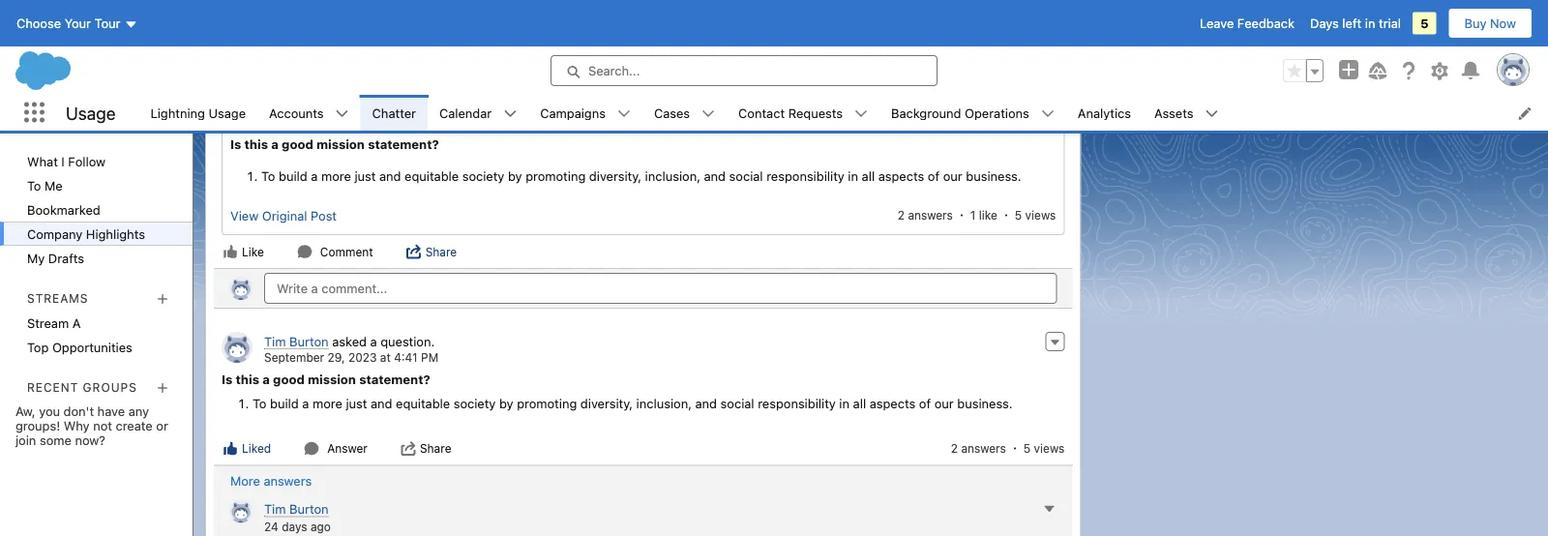 Task type: vqa. For each thing, say whether or not it's contained in the screenshot.
top in
yes



Task type: locate. For each thing, give the bounding box(es) containing it.
views inside tim burton, september 29, 2023 at 4:41 pm element
[[1034, 442, 1065, 455]]

0 vertical spatial good
[[282, 136, 313, 151]]

2 answers inside tim burton, september 29, 2023 at 4:54 pm element
[[898, 209, 953, 222]]

0 vertical spatial our
[[943, 168, 963, 183]]

text default image left answer
[[304, 441, 320, 456]]

business.
[[966, 168, 1022, 183], [957, 396, 1013, 411]]

tim inside tim burton asked a question. september 29, 2023 at 4:41 pm
[[264, 334, 286, 348]]

share right comment
[[425, 245, 457, 258]]

0 vertical spatial aspects
[[878, 168, 925, 183]]

responsibility inside tim burton, september 29, 2023 at 4:54 pm element
[[767, 168, 845, 183]]

responsibility inside tim burton, september 29, 2023 at 4:41 pm element
[[758, 396, 836, 411]]

0 vertical spatial answers
[[908, 209, 953, 222]]

text default image inside assets list item
[[1205, 107, 1219, 121]]

0 vertical spatial more
[[321, 168, 351, 183]]

all
[[862, 168, 875, 183], [853, 396, 866, 411]]

top
[[27, 340, 49, 354]]

is
[[230, 136, 241, 151], [222, 372, 233, 387]]

promoting
[[526, 168, 586, 183], [517, 396, 577, 411]]

mission inside tim burton, september 29, 2023 at 4:41 pm element
[[308, 372, 356, 387]]

0 vertical spatial business.
[[966, 168, 1022, 183]]

2 tim burton link from the top
[[264, 502, 329, 517]]

our up 2 answers 'status'
[[935, 396, 954, 411]]

view original post link
[[230, 208, 337, 223]]

0 vertical spatial diversity,
[[589, 168, 642, 183]]

tim up 24
[[264, 502, 286, 516]]

1 vertical spatial tim burton link
[[264, 502, 329, 517]]

1 horizontal spatial usage
[[209, 105, 246, 120]]

now
[[1490, 16, 1516, 30]]

0 vertical spatial 2 answers
[[898, 209, 953, 222]]

share inside tim burton, september 29, 2023 at 4:54 pm element
[[425, 245, 457, 258]]

share inside tim burton, september 29, 2023 at 4:41 pm element
[[420, 442, 451, 455]]

is down tim burton image
[[222, 372, 233, 387]]

cases link
[[643, 95, 702, 131]]

business. up 2 answers 'status'
[[957, 396, 1013, 411]]

0 horizontal spatial 2
[[898, 209, 905, 222]]

2
[[898, 209, 905, 222], [951, 442, 958, 455]]

0 vertical spatial tim burton image
[[229, 277, 253, 300]]

inclusion, inside tim burton, september 29, 2023 at 4:41 pm element
[[636, 396, 692, 411]]

1 vertical spatial by
[[499, 396, 513, 411]]

0 vertical spatial share button
[[405, 243, 458, 260]]

our down background operations
[[943, 168, 963, 183]]

5 views inside tim burton, september 29, 2023 at 4:41 pm element
[[1024, 442, 1065, 455]]

stream a link
[[0, 311, 193, 335]]

business. up like
[[966, 168, 1022, 183]]

tim burton image down like button
[[229, 277, 253, 300]]

more
[[321, 168, 351, 183], [313, 396, 342, 411]]

text default image right assets
[[1205, 107, 1219, 121]]

0 vertical spatial promoting
[[526, 168, 586, 183]]

top opportunities link
[[0, 335, 193, 359]]

answer
[[327, 442, 368, 455]]

answers inside tim burton, september 29, 2023 at 4:54 pm element
[[908, 209, 953, 222]]

0 vertical spatial build
[[279, 168, 308, 183]]

search... button
[[551, 55, 938, 86]]

at
[[380, 351, 391, 364]]

analytics link
[[1066, 95, 1143, 131]]

campaigns list item
[[529, 95, 643, 131]]

2 answers for 1 like
[[898, 209, 953, 222]]

2 burton from the top
[[289, 502, 329, 516]]

1 vertical spatial diversity,
[[581, 396, 633, 411]]

list containing lightning usage
[[139, 95, 1548, 131]]

to
[[261, 168, 275, 183], [27, 178, 41, 193], [253, 396, 267, 411]]

0 vertical spatial 2
[[898, 209, 905, 222]]

2 tim burton image from the top
[[229, 500, 253, 523]]

2 horizontal spatial 5
[[1421, 16, 1429, 30]]

1 horizontal spatial 5
[[1024, 442, 1031, 455]]

aspects inside tim burton, september 29, 2023 at 4:41 pm element
[[870, 396, 916, 411]]

this inside tim burton, september 29, 2023 at 4:54 pm element
[[244, 136, 268, 151]]

company
[[27, 226, 83, 241]]

1 vertical spatial statement?
[[359, 372, 430, 387]]

1 vertical spatial all
[[853, 396, 866, 411]]

text default image right comment
[[406, 244, 422, 259]]

1 vertical spatial tim
[[264, 502, 286, 516]]

just
[[355, 168, 376, 183], [346, 396, 367, 411]]

1 vertical spatial mission
[[308, 372, 356, 387]]

just inside tim burton, september 29, 2023 at 4:41 pm element
[[346, 396, 367, 411]]

5 views
[[1015, 209, 1056, 222], [1024, 442, 1065, 455]]

1 vertical spatial society
[[454, 396, 496, 411]]

inclusion, inside tim burton, september 29, 2023 at 4:54 pm element
[[645, 168, 701, 183]]

0 horizontal spatial answers
[[264, 474, 312, 488]]

calendar
[[439, 105, 492, 120]]

0 vertical spatial inclusion,
[[645, 168, 701, 183]]

usage right lightning
[[209, 105, 246, 120]]

1 vertical spatial equitable
[[396, 396, 450, 411]]

just up answer
[[346, 396, 367, 411]]

recent groups
[[27, 380, 137, 394]]

1 vertical spatial this
[[236, 372, 259, 387]]

tim burton link up the september
[[264, 334, 329, 349]]

1 burton from the top
[[289, 334, 329, 348]]

buy now
[[1465, 16, 1516, 30]]

tim burton, september 29, 2023 at 4:54 pm element
[[214, 13, 1073, 268]]

tim burton image
[[229, 277, 253, 300], [229, 500, 253, 523]]

to build a more just and equitable society by promoting diversity, inclusion, and social responsibility in all aspects of our business.
[[261, 168, 1022, 183], [253, 396, 1013, 411]]

0 vertical spatial to build a more just and equitable society by promoting diversity, inclusion, and social responsibility in all aspects of our business.
[[261, 168, 1022, 183]]

this down tim burton image
[[236, 372, 259, 387]]

0 vertical spatial is this a good mission statement?
[[230, 136, 439, 151]]

1 vertical spatial in
[[848, 168, 858, 183]]

text default image right 'calendar'
[[503, 107, 517, 121]]

tim burton image for tim burton, september 29, 2023 at 4:41 pm element
[[229, 500, 253, 523]]

campaigns
[[540, 105, 606, 120]]

0 vertical spatial of
[[928, 168, 940, 183]]

bookmarked link
[[0, 197, 193, 222]]

share button inside tim burton, september 29, 2023 at 4:54 pm element
[[405, 243, 458, 260]]

me
[[45, 178, 63, 193]]

business. inside tim burton, september 29, 2023 at 4:54 pm element
[[966, 168, 1022, 183]]

tim burton, september 29, 2023 at 4:41 pm element
[[214, 324, 1073, 465]]

0 vertical spatial statement?
[[368, 136, 439, 151]]

search...
[[588, 63, 640, 78]]

1 tim burton image from the top
[[229, 277, 253, 300]]

0 vertical spatial burton
[[289, 334, 329, 348]]

1 horizontal spatial answers
[[908, 209, 953, 222]]

1 vertical spatial answers
[[961, 442, 1006, 455]]

more up "post"
[[321, 168, 351, 183]]

share button right answer
[[400, 440, 452, 457]]

accounts
[[269, 105, 324, 120]]

2 answers inside 'status'
[[951, 442, 1006, 455]]

more inside tim burton, september 29, 2023 at 4:54 pm element
[[321, 168, 351, 183]]

good down the september
[[273, 372, 305, 387]]

share button right comment
[[405, 243, 458, 260]]

promoting inside tim burton, september 29, 2023 at 4:41 pm element
[[517, 396, 577, 411]]

choose your tour
[[16, 16, 120, 30]]

not
[[93, 418, 112, 433]]

1 vertical spatial share
[[420, 442, 451, 455]]

build up original
[[279, 168, 308, 183]]

streams link
[[27, 291, 89, 305]]

business. inside tim burton, september 29, 2023 at 4:41 pm element
[[957, 396, 1013, 411]]

burton up ago
[[289, 502, 329, 516]]

1 vertical spatial business.
[[957, 396, 1013, 411]]

assets list item
[[1143, 95, 1230, 131]]

in
[[1365, 16, 1376, 30], [848, 168, 858, 183], [839, 396, 850, 411]]

answers inside 2 answers 'status'
[[961, 442, 1006, 455]]

text default image right accounts
[[335, 107, 349, 121]]

1 vertical spatial burton
[[289, 502, 329, 516]]

tim inside the tim burton 24 days ago
[[264, 502, 286, 516]]

1 vertical spatial 5 views
[[1024, 442, 1065, 455]]

2 vertical spatial in
[[839, 396, 850, 411]]

0 vertical spatial mission
[[317, 136, 365, 151]]

accounts link
[[257, 95, 335, 131]]

tim burton 24 days ago
[[264, 502, 331, 533]]

to up liked
[[253, 396, 267, 411]]

usage
[[66, 102, 116, 123], [209, 105, 246, 120]]

is down lightning usage 'link'
[[230, 136, 241, 151]]

0 vertical spatial equitable
[[405, 168, 459, 183]]

share for answer
[[420, 442, 451, 455]]

0 vertical spatial share
[[425, 245, 457, 258]]

equitable down pm
[[396, 396, 450, 411]]

equitable down 'calendar'
[[405, 168, 459, 183]]

background operations list item
[[880, 95, 1066, 131]]

you
[[39, 404, 60, 418]]

just inside tim burton, september 29, 2023 at 4:54 pm element
[[355, 168, 376, 183]]

is this a good mission statement? inside tim burton, september 29, 2023 at 4:54 pm element
[[230, 136, 439, 151]]

0 vertical spatial this
[[244, 136, 268, 151]]

don't
[[64, 404, 94, 418]]

0 vertical spatial 5
[[1421, 16, 1429, 30]]

is this a good mission statement? down 29,
[[222, 372, 430, 387]]

tim burton link up the days
[[264, 502, 329, 517]]

1 vertical spatial our
[[935, 396, 954, 411]]

0 vertical spatial responsibility
[[767, 168, 845, 183]]

0 vertical spatial tim
[[264, 334, 286, 348]]

views right 2 answers 'status'
[[1034, 442, 1065, 455]]

1 vertical spatial aspects
[[870, 396, 916, 411]]

2 answers for 5 views
[[951, 442, 1006, 455]]

to left me
[[27, 178, 41, 193]]

mission down "accounts" list item
[[317, 136, 365, 151]]

usage inside lightning usage 'link'
[[209, 105, 246, 120]]

1 vertical spatial tim burton image
[[229, 500, 253, 523]]

1 vertical spatial 2 answers
[[951, 442, 1006, 455]]

share
[[425, 245, 457, 258], [420, 442, 451, 455]]

stream
[[27, 316, 69, 330]]

2 vertical spatial 5
[[1024, 442, 1031, 455]]

0 vertical spatial is
[[230, 136, 241, 151]]

1 vertical spatial 2
[[951, 442, 958, 455]]

tim for 24
[[264, 502, 286, 516]]

of inside tim burton, september 29, 2023 at 4:54 pm element
[[928, 168, 940, 183]]

some
[[40, 433, 72, 447]]

why not create or join some now?
[[15, 418, 168, 447]]

1 vertical spatial inclusion,
[[636, 396, 692, 411]]

0 vertical spatial just
[[355, 168, 376, 183]]

tim burton link for asked a question.
[[264, 334, 329, 349]]

text default image right cases
[[702, 107, 715, 121]]

text default image right requests
[[854, 107, 868, 121]]

society inside tim burton, september 29, 2023 at 4:41 pm element
[[454, 396, 496, 411]]

of inside tim burton, september 29, 2023 at 4:41 pm element
[[919, 396, 931, 411]]

highlights
[[86, 226, 145, 241]]

5 inside tim burton, september 29, 2023 at 4:41 pm element
[[1024, 442, 1031, 455]]

burton inside tim burton asked a question. september 29, 2023 at 4:41 pm
[[289, 334, 329, 348]]

my
[[27, 251, 45, 265]]

is this a good mission statement? inside tim burton, september 29, 2023 at 4:41 pm element
[[222, 372, 430, 387]]

campaigns link
[[529, 95, 617, 131]]

0 vertical spatial all
[[862, 168, 875, 183]]

1 vertical spatial is this a good mission statement?
[[222, 372, 430, 387]]

1 tim burton link from the top
[[264, 334, 329, 349]]

tim burton asked a question. september 29, 2023 at 4:41 pm
[[264, 334, 439, 364]]

group
[[1283, 59, 1324, 82]]

1 vertical spatial more
[[313, 396, 342, 411]]

build down the september
[[270, 396, 299, 411]]

1 vertical spatial responsibility
[[758, 396, 836, 411]]

all inside tim burton, september 29, 2023 at 4:54 pm element
[[862, 168, 875, 183]]

to build a more just and equitable society by promoting diversity, inclusion, and social responsibility in all aspects of our business. inside tim burton, september 29, 2023 at 4:41 pm element
[[253, 396, 1013, 411]]

burton inside the tim burton 24 days ago
[[289, 502, 329, 516]]

list
[[139, 95, 1548, 131]]

share button inside tim burton, september 29, 2023 at 4:41 pm element
[[400, 440, 452, 457]]

1
[[970, 209, 976, 222]]

burton
[[289, 334, 329, 348], [289, 502, 329, 516]]

1 vertical spatial good
[[273, 372, 305, 387]]

1 vertical spatial is
[[222, 372, 233, 387]]

text default image
[[335, 107, 349, 121], [503, 107, 517, 121], [617, 107, 631, 121], [702, 107, 715, 121], [1041, 107, 1055, 121], [297, 244, 312, 259], [304, 441, 320, 456], [401, 441, 416, 456]]

2 tim from the top
[[264, 502, 286, 516]]

text default image down "post"
[[297, 244, 312, 259]]

tim burton image down the more
[[229, 500, 253, 523]]

society inside tim burton, september 29, 2023 at 4:54 pm element
[[462, 168, 505, 183]]

your
[[65, 16, 91, 30]]

0 horizontal spatial usage
[[66, 102, 116, 123]]

0 vertical spatial views
[[1025, 209, 1056, 222]]

views inside tim burton, september 29, 2023 at 4:54 pm element
[[1025, 209, 1056, 222]]

2 horizontal spatial answers
[[961, 442, 1006, 455]]

0 horizontal spatial 5
[[1015, 209, 1022, 222]]

text default image left liked
[[223, 441, 238, 456]]

this down accounts link
[[244, 136, 268, 151]]

a
[[271, 136, 279, 151], [311, 168, 318, 183], [370, 334, 377, 348], [263, 372, 270, 387], [302, 396, 309, 411]]

1 vertical spatial to build a more just and equitable society by promoting diversity, inclusion, and social responsibility in all aspects of our business.
[[253, 396, 1013, 411]]

of
[[928, 168, 940, 183], [919, 396, 931, 411]]

1 vertical spatial 5
[[1015, 209, 1022, 222]]

1 horizontal spatial 2
[[951, 442, 958, 455]]

2 inside 'status'
[[951, 442, 958, 455]]

streams
[[27, 291, 89, 305]]

5 views inside tim burton, september 29, 2023 at 4:54 pm element
[[1015, 209, 1056, 222]]

statement? down chatter "link"
[[368, 136, 439, 151]]

answer button
[[303, 440, 369, 457]]

more up answer button
[[313, 396, 342, 411]]

29,
[[328, 351, 345, 364]]

views right like
[[1025, 209, 1056, 222]]

assets
[[1155, 105, 1194, 120]]

good inside tim burton, september 29, 2023 at 4:41 pm element
[[273, 372, 305, 387]]

statement? inside tim burton, september 29, 2023 at 4:41 pm element
[[359, 372, 430, 387]]

1 vertical spatial share button
[[400, 440, 452, 457]]

0 vertical spatial by
[[508, 168, 522, 183]]

0 vertical spatial society
[[462, 168, 505, 183]]

what i follow link
[[0, 149, 193, 173]]

answers
[[908, 209, 953, 222], [961, 442, 1006, 455], [264, 474, 312, 488]]

usage up 'follow' at the top left of the page
[[66, 102, 116, 123]]

text default image inside cases list item
[[702, 107, 715, 121]]

view original post
[[230, 208, 337, 223]]

0 vertical spatial tim burton link
[[264, 334, 329, 349]]

just down chatter
[[355, 168, 376, 183]]

24
[[264, 520, 279, 533]]

is this a good mission statement? down "accounts" list item
[[230, 136, 439, 151]]

cases
[[654, 105, 690, 120]]

text default image inside background operations list item
[[1041, 107, 1055, 121]]

1 vertical spatial views
[[1034, 442, 1065, 455]]

contact requests list item
[[727, 95, 880, 131]]

text default image
[[854, 107, 868, 121], [1205, 107, 1219, 121], [223, 244, 238, 259], [406, 244, 422, 259], [223, 441, 238, 456]]

text default image right operations
[[1041, 107, 1055, 121]]

tim burton link
[[264, 334, 329, 349], [264, 502, 329, 517]]

1 vertical spatial just
[[346, 396, 367, 411]]

1 vertical spatial promoting
[[517, 396, 577, 411]]

text default image left like
[[223, 244, 238, 259]]

mission down 29,
[[308, 372, 356, 387]]

Write a comment... text field
[[264, 273, 1057, 304]]

1 vertical spatial social
[[721, 396, 754, 411]]

tim up the september
[[264, 334, 286, 348]]

share right answer
[[420, 442, 451, 455]]

join
[[15, 433, 36, 447]]

to build a more just and equitable society by promoting diversity, inclusion, and social responsibility in all aspects of our business. inside tim burton, september 29, 2023 at 4:54 pm element
[[261, 168, 1022, 183]]

share button
[[405, 243, 458, 260], [400, 440, 452, 457]]

burton up the september
[[289, 334, 329, 348]]

build
[[279, 168, 308, 183], [270, 396, 299, 411]]

1 vertical spatial of
[[919, 396, 931, 411]]

good down accounts link
[[282, 136, 313, 151]]

1 vertical spatial build
[[270, 396, 299, 411]]

5
[[1421, 16, 1429, 30], [1015, 209, 1022, 222], [1024, 442, 1031, 455]]

september 29, 2023 at 4:41 pm link
[[264, 351, 439, 364]]

equitable inside tim burton, september 29, 2023 at 4:41 pm element
[[396, 396, 450, 411]]

text default image down 'search...'
[[617, 107, 631, 121]]

0 vertical spatial social
[[729, 168, 763, 183]]

statement? down at
[[359, 372, 430, 387]]

0 vertical spatial 5 views
[[1015, 209, 1056, 222]]

or
[[156, 418, 168, 433]]

1 tim from the top
[[264, 334, 286, 348]]



Task type: describe. For each thing, give the bounding box(es) containing it.
to inside what i follow to me bookmarked company highlights my drafts
[[27, 178, 41, 193]]

cases list item
[[643, 95, 727, 131]]

buy now button
[[1448, 8, 1533, 39]]

text default image inside "accounts" list item
[[335, 107, 349, 121]]

create
[[116, 418, 153, 433]]

i
[[61, 154, 65, 168]]

burton for 24
[[289, 502, 329, 516]]

diversity, inside tim burton, september 29, 2023 at 4:54 pm element
[[589, 168, 642, 183]]

by inside tim burton, september 29, 2023 at 4:54 pm element
[[508, 168, 522, 183]]

2023
[[348, 351, 377, 364]]

our inside tim burton, september 29, 2023 at 4:54 pm element
[[943, 168, 963, 183]]

asked
[[332, 334, 367, 348]]

more answers
[[230, 474, 312, 488]]

2 vertical spatial answers
[[264, 474, 312, 488]]

tour
[[94, 16, 120, 30]]

text default image inside like button
[[223, 244, 238, 259]]

build inside tim burton, september 29, 2023 at 4:54 pm element
[[279, 168, 308, 183]]

text default image inside contact requests 'list item'
[[854, 107, 868, 121]]

pm
[[421, 351, 439, 364]]

choose
[[16, 16, 61, 30]]

feedback
[[1238, 16, 1295, 30]]

my drafts link
[[0, 246, 193, 270]]

is inside tim burton, september 29, 2023 at 4:41 pm element
[[222, 372, 233, 387]]

recent
[[27, 380, 79, 394]]

tim burton link for 24 days ago
[[264, 502, 329, 517]]

text default image inside calendar list item
[[503, 107, 517, 121]]

like
[[979, 209, 998, 222]]

what i follow to me bookmarked company highlights my drafts
[[27, 154, 145, 265]]

background operations
[[891, 105, 1030, 120]]

this inside tim burton, september 29, 2023 at 4:41 pm element
[[236, 372, 259, 387]]

text default image inside campaigns list item
[[617, 107, 631, 121]]

in inside tim burton, september 29, 2023 at 4:41 pm element
[[839, 396, 850, 411]]

accounts list item
[[257, 95, 361, 131]]

to me link
[[0, 173, 193, 197]]

tim for asked
[[264, 334, 286, 348]]

background
[[891, 105, 961, 120]]

analytics
[[1078, 105, 1131, 120]]

why
[[64, 418, 90, 433]]

4:41
[[394, 351, 418, 364]]

to up "view original post" link
[[261, 168, 275, 183]]

in inside tim burton, september 29, 2023 at 4:54 pm element
[[848, 168, 858, 183]]

more
[[230, 474, 260, 488]]

more inside tim burton, september 29, 2023 at 4:41 pm element
[[313, 396, 342, 411]]

text default image right answer
[[401, 441, 416, 456]]

follow
[[68, 154, 106, 168]]

chatter link
[[361, 95, 428, 131]]

groups!
[[15, 418, 60, 433]]

a
[[72, 316, 81, 330]]

promoting inside tim burton, september 29, 2023 at 4:54 pm element
[[526, 168, 586, 183]]

by inside tim burton, september 29, 2023 at 4:41 pm element
[[499, 396, 513, 411]]

lightning usage
[[150, 105, 246, 120]]

share button for answer
[[400, 440, 452, 457]]

our inside tim burton, september 29, 2023 at 4:41 pm element
[[935, 396, 954, 411]]

left
[[1343, 16, 1362, 30]]

build inside tim burton, september 29, 2023 at 4:41 pm element
[[270, 396, 299, 411]]

good inside tim burton, september 29, 2023 at 4:54 pm element
[[282, 136, 313, 151]]

liked button
[[222, 440, 272, 457]]

equitable inside tim burton, september 29, 2023 at 4:54 pm element
[[405, 168, 459, 183]]

text default image inside answer button
[[304, 441, 320, 456]]

groups
[[83, 380, 137, 394]]

stream a top opportunities
[[27, 316, 132, 354]]

lightning
[[150, 105, 205, 120]]

what
[[27, 154, 58, 168]]

aw,
[[15, 404, 35, 418]]

comment
[[320, 245, 373, 258]]

more answers button
[[229, 474, 313, 488]]

calendar link
[[428, 95, 503, 131]]

tim burton image for tim burton, september 29, 2023 at 4:54 pm element
[[229, 277, 253, 300]]

diversity, inside tim burton, september 29, 2023 at 4:41 pm element
[[581, 396, 633, 411]]

leave feedback link
[[1200, 16, 1295, 30]]

answers for 1 like
[[908, 209, 953, 222]]

is inside tim burton, september 29, 2023 at 4:54 pm element
[[230, 136, 241, 151]]

assets link
[[1143, 95, 1205, 131]]

requests
[[788, 105, 843, 120]]

comment button
[[296, 243, 374, 260]]

mission inside tim burton, september 29, 2023 at 4:54 pm element
[[317, 136, 365, 151]]

1 like
[[970, 209, 998, 222]]

burton for asked
[[289, 334, 329, 348]]

days left in trial
[[1310, 16, 1401, 30]]

view
[[230, 208, 259, 223]]

like button
[[222, 243, 265, 260]]

share button for comment
[[405, 243, 458, 260]]

any
[[128, 404, 149, 418]]

ago
[[311, 520, 331, 533]]

drafts
[[48, 251, 84, 265]]

trial
[[1379, 16, 1401, 30]]

opportunities
[[52, 340, 132, 354]]

have
[[97, 404, 125, 418]]

share for comment
[[425, 245, 457, 258]]

post
[[311, 208, 337, 223]]

tim burton image
[[222, 332, 253, 363]]

contact requests
[[739, 105, 843, 120]]

2 for 1 like
[[898, 209, 905, 222]]

operations
[[965, 105, 1030, 120]]

2 answers status
[[951, 440, 1024, 457]]

lightning usage link
[[139, 95, 257, 131]]

text default image inside comment button
[[297, 244, 312, 259]]

now?
[[75, 433, 105, 447]]

liked
[[242, 442, 271, 455]]

2 for 5 views
[[951, 442, 958, 455]]

leave
[[1200, 16, 1234, 30]]

aspects inside tim burton, september 29, 2023 at 4:54 pm element
[[878, 168, 925, 183]]

original
[[262, 208, 307, 223]]

contact
[[739, 105, 785, 120]]

leave feedback
[[1200, 16, 1295, 30]]

all inside tim burton, september 29, 2023 at 4:41 pm element
[[853, 396, 866, 411]]

choose your tour button
[[15, 8, 139, 39]]

social inside tim burton, september 29, 2023 at 4:41 pm element
[[721, 396, 754, 411]]

days
[[282, 520, 307, 533]]

text default image inside liked "button"
[[223, 441, 238, 456]]

a inside tim burton asked a question. september 29, 2023 at 4:41 pm
[[370, 334, 377, 348]]

company highlights link
[[0, 222, 193, 246]]

bookmarked
[[27, 202, 100, 217]]

0 vertical spatial in
[[1365, 16, 1376, 30]]

calendar list item
[[428, 95, 529, 131]]

social inside tim burton, september 29, 2023 at 4:54 pm element
[[729, 168, 763, 183]]

statement? inside tim burton, september 29, 2023 at 4:54 pm element
[[368, 136, 439, 151]]

days
[[1310, 16, 1339, 30]]

chatter
[[372, 105, 416, 120]]

recent groups link
[[27, 380, 137, 394]]

answers for 5 views
[[961, 442, 1006, 455]]



